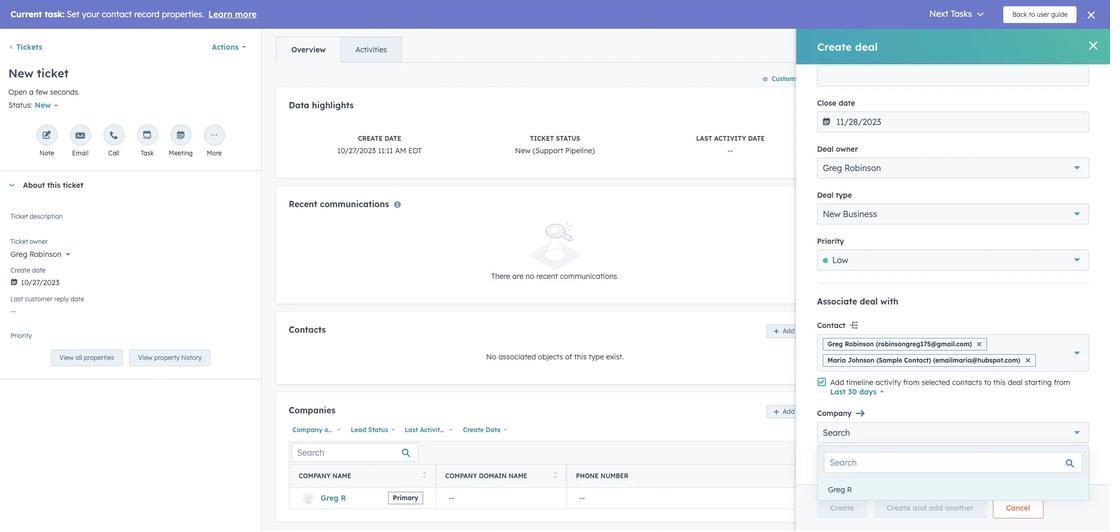 Task type: vqa. For each thing, say whether or not it's contained in the screenshot.
'Last' inside Last Activity Date popup button
yes



Task type: locate. For each thing, give the bounding box(es) containing it.
1 vertical spatial new
[[35, 101, 51, 110]]

0 horizontal spatial to
[[937, 294, 944, 303]]

navigation
[[276, 37, 402, 63]]

(0) for contacts (0)
[[907, 38, 917, 47]]

2 horizontal spatial greg
[[867, 133, 884, 142]]

2 caret image from the top
[[858, 274, 864, 277]]

of right objects
[[565, 352, 572, 361]]

new down open a few seconds
[[35, 101, 51, 110]]

1 horizontal spatial a
[[879, 414, 884, 423]]

2 press to sort. element from the left
[[553, 471, 557, 480]]

associated down phone:
[[880, 182, 919, 191]]

see left files
[[860, 294, 872, 303]]

date right activity
[[446, 426, 461, 434]]

lead
[[351, 426, 366, 434]]

ticket for ticket status new (support pipeline)
[[530, 135, 554, 143]]

meeting
[[169, 149, 193, 157]]

name
[[333, 472, 351, 480]]

1 horizontal spatial of
[[910, 414, 917, 423]]

create date
[[10, 267, 46, 274]]

1 vertical spatial (0)
[[895, 215, 905, 224]]

about this ticket button
[[0, 171, 251, 200]]

new up the open
[[8, 66, 34, 81]]

0 vertical spatial primary
[[864, 117, 890, 125]]

ticket
[[530, 135, 554, 143], [10, 213, 28, 220], [10, 238, 28, 246]]

ticket up (support
[[530, 135, 554, 143]]

guides.
[[948, 426, 973, 436]]

2 horizontal spatial create
[[463, 426, 484, 434]]

0 vertical spatial + add
[[1079, 38, 1100, 47]]

new for new ticket
[[8, 66, 34, 81]]

a left "few"
[[29, 87, 34, 97]]

date right activity
[[748, 135, 765, 143]]

to right "attached"
[[937, 294, 944, 303]]

company inside popup button
[[293, 426, 323, 434]]

(0)
[[907, 38, 917, 47], [895, 215, 905, 224], [927, 335, 937, 345]]

0 horizontal spatial view
[[59, 354, 74, 362]]

2 vertical spatial greg
[[321, 493, 339, 503]]

associated down deals (0) dropdown button
[[971, 238, 1008, 247]]

0 horizontal spatial date
[[446, 426, 461, 434]]

0 horizontal spatial r
[[341, 493, 346, 503]]

greg r link up domain:
[[867, 133, 892, 142]]

company left domain
[[445, 472, 477, 480]]

0 horizontal spatial press to sort. element
[[423, 471, 426, 480]]

-
[[897, 145, 900, 155], [900, 145, 903, 155], [728, 146, 731, 156], [731, 146, 734, 156], [892, 158, 895, 167], [895, 158, 898, 167], [449, 493, 452, 503], [452, 493, 454, 503], [580, 493, 582, 503], [582, 493, 585, 503]]

owner left lead
[[325, 426, 344, 434]]

1 horizontal spatial (0)
[[907, 38, 917, 47]]

1 caret image from the top
[[858, 41, 864, 44]]

status
[[368, 426, 388, 434]]

0 horizontal spatial (0)
[[895, 215, 905, 224]]

view
[[860, 182, 877, 191], [59, 354, 74, 362], [138, 354, 152, 362]]

1 add button from the top
[[767, 324, 802, 338]]

recent
[[289, 199, 317, 209]]

1 horizontal spatial greg
[[321, 493, 339, 503]]

0 vertical spatial + add button
[[1079, 36, 1100, 49]]

greg robinson button
[[10, 244, 251, 261]]

caret image inside contacts (0) dropdown button
[[858, 41, 864, 44]]

press to sort. image
[[553, 471, 557, 479], [808, 471, 812, 479]]

create for create date 10/27/2023 11:11 am edt
[[358, 135, 383, 143]]

1 vertical spatial r
[[341, 493, 346, 503]]

view associated companies
[[860, 182, 961, 191]]

see for see the people associated with this record.
[[860, 60, 872, 70]]

Search search field
[[291, 443, 419, 462]]

2 horizontal spatial view
[[860, 182, 877, 191]]

your down attachments dropdown button
[[946, 294, 961, 303]]

ticket description
[[10, 213, 63, 220]]

1 vertical spatial a
[[879, 414, 884, 423]]

view associated companies link
[[860, 180, 961, 193]]

0 horizontal spatial create
[[10, 267, 30, 274]]

greg inside popup button
[[10, 250, 27, 259]]

owner up greg robinson
[[30, 238, 48, 246]]

build
[[860, 414, 877, 423]]

new button
[[32, 99, 65, 112]]

date inside popup button
[[446, 426, 461, 434]]

company for company owner
[[293, 426, 323, 434]]

reply
[[54, 295, 69, 303]]

1 horizontal spatial contacts
[[872, 38, 905, 47]]

0 vertical spatial greg
[[867, 133, 884, 142]]

tickets link
[[8, 42, 42, 52]]

caret image for about this ticket
[[8, 184, 15, 187]]

ticket owner
[[10, 238, 48, 246]]

see for see the conversations associated with this record.
[[860, 358, 872, 367]]

2 vertical spatial create
[[463, 426, 484, 434]]

option
[[44, 336, 66, 346]]

2 horizontal spatial press to sort. element
[[808, 471, 812, 480]]

the
[[874, 60, 886, 70], [880, 238, 891, 247], [874, 294, 886, 303], [874, 358, 886, 367]]

a for library
[[879, 414, 884, 423]]

(support
[[533, 146, 563, 156]]

new inside popup button
[[35, 101, 51, 110]]

2 date from the left
[[486, 426, 501, 434]]

conversations
[[888, 358, 936, 367]]

see the people associated with this record.
[[860, 60, 1007, 70]]

1 vertical spatial contacts
[[289, 324, 326, 335]]

2 vertical spatial (0)
[[927, 335, 937, 345]]

1 horizontal spatial --
[[580, 493, 585, 503]]

the for files
[[874, 294, 886, 303]]

0 horizontal spatial your
[[946, 294, 961, 303]]

1 vertical spatial of
[[910, 414, 917, 423]]

the left people
[[874, 60, 886, 70]]

1 vertical spatial create
[[10, 267, 30, 274]]

create right the last activity date
[[463, 426, 484, 434]]

1 horizontal spatial r
[[887, 133, 892, 142]]

+ add button
[[1079, 36, 1100, 49], [1079, 213, 1100, 226]]

r inside greg r domain: -- phone: --
[[887, 133, 892, 142]]

2 vertical spatial see
[[860, 358, 872, 367]]

press to sort. image for phone number
[[808, 471, 812, 479]]

caret image up build
[[858, 395, 864, 397]]

2 -- from the left
[[580, 493, 585, 503]]

greg inside greg r domain: -- phone: --
[[867, 133, 884, 142]]

r down the 'name'
[[341, 493, 346, 503]]

0 horizontal spatial of
[[565, 352, 572, 361]]

1 see from the top
[[860, 60, 872, 70]]

a right build
[[879, 414, 884, 423]]

view inside view all properties link
[[59, 354, 74, 362]]

1 vertical spatial last
[[10, 295, 23, 303]]

company for company domain name
[[445, 472, 477, 480]]

ticket down email
[[63, 181, 83, 190]]

create down greg robinson
[[10, 267, 30, 274]]

1 vertical spatial your
[[985, 414, 1000, 423]]

phone
[[576, 472, 599, 480]]

greg r
[[321, 493, 346, 503]]

2 horizontal spatial (0)
[[927, 335, 937, 345]]

create up 10/27/2023
[[358, 135, 383, 143]]

create date button
[[459, 423, 510, 437]]

1 vertical spatial primary
[[393, 494, 418, 502]]

activity
[[420, 426, 444, 434]]

these
[[1024, 414, 1044, 423]]

recent communications
[[289, 199, 389, 209]]

caret image inside conversations (0) dropdown button
[[858, 339, 864, 341]]

see down 'conversations'
[[860, 358, 872, 367]]

create inside popup button
[[463, 426, 484, 434]]

see left people
[[860, 60, 872, 70]]

search image
[[1088, 10, 1096, 18]]

of left sales
[[910, 414, 917, 423]]

1 horizontal spatial new
[[35, 101, 51, 110]]

0 vertical spatial (0)
[[907, 38, 917, 47]]

few
[[36, 87, 48, 97]]

the for conversations
[[874, 358, 886, 367]]

(0) up people
[[907, 38, 917, 47]]

ticket left the description
[[10, 213, 28, 220]]

greg r link down company name
[[321, 493, 346, 503]]

1 vertical spatial or
[[898, 426, 906, 436]]

0 horizontal spatial --
[[449, 493, 454, 503]]

0 horizontal spatial contacts
[[289, 324, 326, 335]]

0 vertical spatial create
[[358, 135, 383, 143]]

the down 'conversations'
[[874, 358, 886, 367]]

ticket up open a few seconds
[[37, 66, 69, 81]]

press to sort. element
[[423, 471, 426, 480], [553, 471, 557, 480], [808, 471, 812, 480]]

3 press to sort. element from the left
[[808, 471, 812, 480]]

a inside build a library of sales resources for your team. these could include call scripts or positioning guides.
[[879, 414, 884, 423]]

2 horizontal spatial new
[[515, 146, 531, 156]]

0 vertical spatial last
[[696, 135, 712, 143]]

create
[[358, 135, 383, 143], [10, 267, 30, 274], [463, 426, 484, 434]]

company for company name
[[299, 472, 331, 480]]

this
[[969, 60, 982, 70], [47, 181, 61, 190], [1027, 238, 1039, 247], [1050, 294, 1062, 303], [574, 352, 587, 361], [994, 358, 1006, 367]]

0 vertical spatial owner
[[30, 238, 48, 246]]

0 horizontal spatial greg
[[10, 250, 27, 259]]

last for -
[[696, 135, 712, 143]]

1 vertical spatial + add button
[[1079, 213, 1100, 226]]

your right for
[[985, 414, 1000, 423]]

last activity date --
[[696, 135, 765, 156]]

caret image down track
[[858, 274, 864, 277]]

build a library of sales resources for your team. these could include call scripts or positioning guides.
[[860, 414, 1091, 436]]

the left files
[[874, 294, 886, 303]]

2 vertical spatial new
[[515, 146, 531, 156]]

(0) right the 'deals'
[[895, 215, 905, 224]]

1 horizontal spatial or
[[997, 294, 1004, 303]]

greg up domain:
[[867, 133, 884, 142]]

0 vertical spatial with
[[953, 60, 967, 70]]

no
[[526, 271, 534, 281]]

3 caret image from the top
[[858, 339, 864, 341]]

1 horizontal spatial owner
[[325, 426, 344, 434]]

ticket inside ticket status new (support pipeline)
[[530, 135, 554, 143]]

0 horizontal spatial with
[[953, 60, 967, 70]]

of inside build a library of sales resources for your team. these could include call scripts or positioning guides.
[[910, 414, 917, 423]]

2 horizontal spatial with
[[1011, 238, 1025, 247]]

see for see the files attached to your activities or uploaded to this record.
[[860, 294, 872, 303]]

customize tabs link
[[758, 71, 834, 87]]

1 horizontal spatial date
[[486, 426, 501, 434]]

playbooks
[[967, 450, 997, 458]]

or right activities
[[997, 294, 1004, 303]]

date inside last activity date --
[[748, 135, 765, 143]]

0 vertical spatial or
[[997, 294, 1004, 303]]

priority
[[10, 332, 32, 340]]

add playbooks
[[953, 450, 997, 458]]

new left (support
[[515, 146, 531, 156]]

0 vertical spatial contacts
[[872, 38, 905, 47]]

1 vertical spatial caret image
[[858, 218, 864, 221]]

(0) up see the conversations associated with this record.
[[927, 335, 937, 345]]

press to sort. element for company name
[[423, 471, 426, 480]]

view down phone:
[[860, 182, 877, 191]]

select
[[10, 336, 31, 346]]

with for see the conversations associated with this record.
[[977, 358, 992, 367]]

r for greg r domain: -- phone: --
[[887, 133, 892, 142]]

scripts
[[873, 426, 896, 436]]

1 horizontal spatial press to sort. element
[[553, 471, 557, 480]]

caret image
[[858, 41, 864, 44], [858, 274, 864, 277], [858, 339, 864, 341], [858, 395, 864, 397]]

+ add
[[1079, 38, 1100, 47], [1079, 215, 1100, 224]]

ticket inside dropdown button
[[63, 181, 83, 190]]

create inside create date 10/27/2023 11:11 am edt
[[358, 135, 383, 143]]

sales
[[919, 414, 936, 423]]

1 horizontal spatial view
[[138, 354, 152, 362]]

create date
[[463, 426, 501, 434]]

1 horizontal spatial with
[[977, 358, 992, 367]]

name
[[509, 472, 527, 480]]

contacts inside dropdown button
[[872, 38, 905, 47]]

last inside last activity date --
[[696, 135, 712, 143]]

1 horizontal spatial press to sort. image
[[808, 471, 812, 479]]

0 vertical spatial caret image
[[8, 184, 15, 187]]

all
[[75, 354, 82, 362]]

press to sort. element for phone number
[[808, 471, 812, 480]]

0 horizontal spatial owner
[[30, 238, 48, 246]]

owner
[[30, 238, 48, 246], [325, 426, 344, 434]]

0 vertical spatial see
[[860, 60, 872, 70]]

caret image left about
[[8, 184, 15, 187]]

caret image
[[8, 184, 15, 187], [858, 218, 864, 221]]

caret image inside about this ticket dropdown button
[[8, 184, 15, 187]]

caret image inside playbooks dropdown button
[[858, 395, 864, 397]]

team.
[[1002, 414, 1022, 423]]

no associated objects of this type exist.
[[486, 352, 624, 361]]

0 horizontal spatial caret image
[[8, 184, 15, 187]]

2 see from the top
[[860, 294, 872, 303]]

1 vertical spatial greg r link
[[321, 493, 346, 503]]

1 vertical spatial +
[[1079, 215, 1083, 224]]

-- down company domain name
[[449, 493, 454, 503]]

add button for contacts
[[767, 324, 802, 338]]

1 horizontal spatial to
[[1040, 294, 1048, 303]]

view inside view property history link
[[138, 354, 152, 362]]

domain
[[479, 472, 507, 480]]

view left property
[[138, 354, 152, 362]]

0 vertical spatial a
[[29, 87, 34, 97]]

1 vertical spatial + add
[[1079, 215, 1100, 224]]

0 horizontal spatial a
[[29, 87, 34, 97]]

phone number
[[576, 472, 629, 480]]

2 horizontal spatial last
[[696, 135, 712, 143]]

0 vertical spatial new
[[8, 66, 34, 81]]

caret image left 'conversations'
[[858, 339, 864, 341]]

the right track
[[880, 238, 891, 247]]

include
[[1067, 414, 1091, 423]]

add playbooks button
[[944, 446, 1015, 463]]

caret image inside attachments dropdown button
[[858, 274, 864, 277]]

0 vertical spatial +
[[1079, 38, 1083, 47]]

search button
[[1083, 5, 1101, 23]]

0 horizontal spatial press to sort. image
[[553, 471, 557, 479]]

0 horizontal spatial greg r link
[[321, 493, 346, 503]]

1 vertical spatial greg
[[10, 250, 27, 259]]

Last customer reply date text field
[[10, 302, 251, 318]]

owner inside company owner popup button
[[325, 426, 344, 434]]

1 vertical spatial see
[[860, 294, 872, 303]]

1 date from the left
[[446, 426, 461, 434]]

+
[[1079, 38, 1083, 47], [1079, 215, 1083, 224]]

or down library
[[898, 426, 906, 436]]

of for this
[[565, 352, 572, 361]]

date up domain
[[486, 426, 501, 434]]

view inside the view associated companies link
[[860, 182, 877, 191]]

greg down company name
[[321, 493, 339, 503]]

0 vertical spatial r
[[887, 133, 892, 142]]

2 press to sort. image from the left
[[808, 471, 812, 479]]

3 see from the top
[[860, 358, 872, 367]]

there
[[491, 271, 510, 281]]

to right uploaded
[[1040, 294, 1048, 303]]

caret image left contacts (0)
[[858, 41, 864, 44]]

select an option
[[10, 336, 66, 346]]

1 horizontal spatial your
[[985, 414, 1000, 423]]

playbooks
[[872, 391, 910, 401]]

0 vertical spatial ticket
[[530, 135, 554, 143]]

date inside popup button
[[486, 426, 501, 434]]

1 horizontal spatial create
[[358, 135, 383, 143]]

phone:
[[867, 158, 890, 167]]

greg down ticket owner
[[10, 250, 27, 259]]

new ticket
[[8, 66, 69, 81]]

objects
[[538, 352, 563, 361]]

conversations (0) button
[[849, 326, 1100, 354]]

4 caret image from the top
[[858, 395, 864, 397]]

1 press to sort. element from the left
[[423, 471, 426, 480]]

company down companies in the left of the page
[[293, 426, 323, 434]]

caret image inside deals (0) dropdown button
[[858, 218, 864, 221]]

overview button
[[277, 37, 340, 62]]

associated inside the view associated companies link
[[880, 182, 919, 191]]

opportunities
[[923, 238, 969, 247]]

with
[[953, 60, 967, 70], [1011, 238, 1025, 247], [977, 358, 992, 367]]

2 add button from the top
[[767, 405, 802, 419]]

0 vertical spatial of
[[565, 352, 572, 361]]

add
[[1085, 38, 1100, 47], [1085, 215, 1100, 224], [1078, 271, 1092, 280], [783, 327, 795, 335], [783, 408, 795, 416], [953, 450, 965, 458]]

note
[[40, 149, 54, 157]]

0 vertical spatial add button
[[767, 324, 802, 338]]

0 horizontal spatial new
[[8, 66, 34, 81]]

0 horizontal spatial or
[[898, 426, 906, 436]]

r up domain:
[[887, 133, 892, 142]]

your inside build a library of sales resources for your team. these could include call scripts or positioning guides.
[[985, 414, 1000, 423]]

new inside ticket status new (support pipeline)
[[515, 146, 531, 156]]

view left all
[[59, 354, 74, 362]]

-- down phone
[[580, 493, 585, 503]]

company left the 'name'
[[299, 472, 331, 480]]

caret image left the 'deals'
[[858, 218, 864, 221]]

2 vertical spatial ticket
[[10, 238, 28, 246]]

1 press to sort. image from the left
[[553, 471, 557, 479]]

--
[[449, 493, 454, 503], [580, 493, 585, 503]]

date up 11:11
[[385, 135, 401, 143]]

1 horizontal spatial caret image
[[858, 218, 864, 221]]

see the files attached to your activities or uploaded to this record.
[[860, 294, 1088, 303]]

1 + add from the top
[[1079, 38, 1100, 47]]

email image
[[76, 131, 85, 141]]

last activity date button
[[401, 423, 461, 437]]

ticket up greg robinson
[[10, 238, 28, 246]]

library
[[886, 414, 908, 423]]

1 -- from the left
[[449, 493, 454, 503]]

add inside popup button
[[1078, 271, 1092, 280]]

1 vertical spatial ticket
[[63, 181, 83, 190]]

caret image for contacts (0)
[[858, 41, 864, 44]]

0 vertical spatial greg r link
[[867, 133, 892, 142]]

1 vertical spatial owner
[[325, 426, 344, 434]]

tickets
[[16, 42, 42, 52]]

email
[[72, 149, 89, 157]]

contacts (0)
[[872, 38, 917, 47]]

of for sales
[[910, 414, 917, 423]]

seconds
[[50, 87, 78, 97]]



Task type: describe. For each thing, give the bounding box(es) containing it.
history
[[182, 354, 202, 362]]

date down greg robinson
[[32, 267, 46, 274]]

activities
[[963, 294, 994, 303]]

Ticket description text field
[[10, 211, 251, 232]]

open a few seconds
[[8, 87, 78, 97]]

a for few
[[29, 87, 34, 97]]

0 horizontal spatial primary
[[393, 494, 418, 502]]

new for new
[[35, 101, 51, 110]]

company name
[[299, 472, 351, 480]]

track
[[860, 238, 878, 247]]

associated down conversations (0) dropdown button
[[938, 358, 975, 367]]

attachments button
[[849, 262, 1067, 290]]

data
[[289, 100, 309, 110]]

deals (0) button
[[849, 206, 1075, 234]]

view for view associated companies
[[860, 182, 877, 191]]

files
[[888, 294, 901, 303]]

2 + add from the top
[[1079, 215, 1100, 224]]

create for create date
[[10, 267, 30, 274]]

greg for greg r domain: -- phone: --
[[867, 133, 884, 142]]

type
[[589, 352, 604, 361]]

uploaded
[[1006, 294, 1038, 303]]

are
[[512, 271, 524, 281]]

activities button
[[340, 37, 402, 62]]

press to sort. image
[[423, 471, 426, 479]]

1 + from the top
[[1079, 38, 1083, 47]]

last inside popup button
[[405, 426, 418, 434]]

no
[[486, 352, 496, 361]]

the for people
[[874, 60, 886, 70]]

track the revenue opportunities associated with this record.
[[860, 238, 1065, 247]]

actions button
[[205, 37, 253, 58]]

last for date
[[10, 295, 23, 303]]

0 vertical spatial your
[[946, 294, 961, 303]]

the for revenue
[[880, 238, 891, 247]]

about this ticket
[[23, 181, 83, 190]]

note image
[[42, 131, 52, 141]]

manage link
[[1070, 390, 1100, 402]]

positioning
[[908, 426, 946, 436]]

1 to from the left
[[937, 294, 944, 303]]

call image
[[109, 131, 119, 141]]

ticket for ticket description
[[10, 213, 28, 220]]

create date 10/27/2023 11:11 am edt
[[337, 135, 422, 156]]

1 + add button from the top
[[1079, 36, 1100, 49]]

activities
[[356, 45, 387, 54]]

view property history
[[138, 354, 202, 362]]

companies
[[921, 182, 961, 191]]

view for view all properties
[[59, 354, 74, 362]]

owner for ticket owner
[[30, 238, 48, 246]]

about
[[23, 181, 45, 190]]

status
[[556, 135, 580, 143]]

view property history link
[[129, 350, 211, 366]]

2 + from the top
[[1079, 215, 1083, 224]]

for
[[973, 414, 983, 423]]

10/27/2023
[[337, 146, 376, 156]]

or inside build a library of sales resources for your team. these could include call scripts or positioning guides.
[[898, 426, 906, 436]]

create for create date
[[463, 426, 484, 434]]

open
[[8, 87, 27, 97]]

last customer reply date
[[10, 295, 84, 303]]

view for view property history
[[138, 354, 152, 362]]

owner for company owner
[[325, 426, 344, 434]]

date inside create date 10/27/2023 11:11 am edt
[[385, 135, 401, 143]]

actions
[[212, 42, 239, 52]]

1 vertical spatial with
[[1011, 238, 1025, 247]]

company domain name
[[445, 472, 527, 480]]

navigation containing overview
[[276, 37, 402, 63]]

conversations
[[872, 335, 925, 345]]

data highlights
[[289, 100, 354, 110]]

1 horizontal spatial greg r link
[[867, 133, 892, 142]]

contacts for contacts
[[289, 324, 326, 335]]

Search HubSpot search field
[[963, 5, 1092, 23]]

playbooks button
[[849, 382, 1066, 410]]

edt
[[408, 146, 422, 156]]

am
[[395, 146, 406, 156]]

date right reply
[[70, 295, 84, 303]]

press to sort. image for company domain name
[[553, 471, 557, 479]]

with for see the people associated with this record.
[[953, 60, 967, 70]]

customize
[[772, 75, 804, 83]]

overview
[[291, 45, 326, 54]]

greg for greg r
[[321, 493, 339, 503]]

caret image for playbooks
[[858, 395, 864, 397]]

associated right people
[[913, 60, 951, 70]]

0 vertical spatial ticket
[[37, 66, 69, 81]]

last activity date
[[405, 426, 461, 434]]

company owner button
[[289, 423, 344, 437]]

communications
[[320, 199, 389, 209]]

attached
[[903, 294, 935, 303]]

2 to from the left
[[1040, 294, 1048, 303]]

1 horizontal spatial primary
[[864, 117, 890, 125]]

more image
[[210, 131, 219, 141]]

caret image for deals (0)
[[858, 218, 864, 221]]

task
[[141, 149, 154, 157]]

customize tabs
[[772, 75, 820, 83]]

caret image for attachments
[[858, 274, 864, 277]]

this inside about this ticket dropdown button
[[47, 181, 61, 190]]

tabs
[[806, 75, 820, 83]]

(0) for conversations (0)
[[927, 335, 937, 345]]

task image
[[143, 131, 152, 141]]

greg for greg robinson
[[10, 250, 27, 259]]

r for greg r
[[341, 493, 346, 503]]

associated right no
[[499, 352, 536, 361]]

communications.
[[560, 271, 619, 281]]

more
[[207, 149, 222, 157]]

call
[[108, 149, 119, 157]]

lead status button
[[347, 423, 397, 437]]

caret image for conversations (0)
[[858, 339, 864, 341]]

conversations (0)
[[872, 335, 937, 345]]

pipeline)
[[565, 146, 595, 156]]

press to sort. element for company domain name
[[553, 471, 557, 480]]

ticket for ticket owner
[[10, 238, 28, 246]]

(0) for deals (0)
[[895, 215, 905, 224]]

properties
[[84, 354, 114, 362]]

add button for companies
[[767, 405, 802, 419]]

Create date text field
[[10, 273, 251, 290]]

revenue
[[893, 238, 921, 247]]

there are no recent communications.
[[491, 271, 619, 281]]

number
[[601, 472, 629, 480]]

contacts (0) button
[[849, 28, 1075, 57]]

resources
[[938, 414, 971, 423]]

attachments
[[872, 271, 919, 280]]

deals
[[872, 215, 893, 224]]

description
[[30, 213, 63, 220]]

view all properties
[[59, 354, 114, 362]]

meeting image
[[176, 131, 185, 141]]

customer
[[25, 295, 53, 303]]

exist.
[[606, 352, 624, 361]]

ticket status new (support pipeline)
[[515, 135, 595, 156]]

manage
[[1070, 391, 1100, 401]]

contacts for contacts (0)
[[872, 38, 905, 47]]

2 + add button from the top
[[1079, 213, 1100, 226]]

greg robinson
[[10, 250, 61, 259]]

companies
[[289, 405, 336, 415]]



